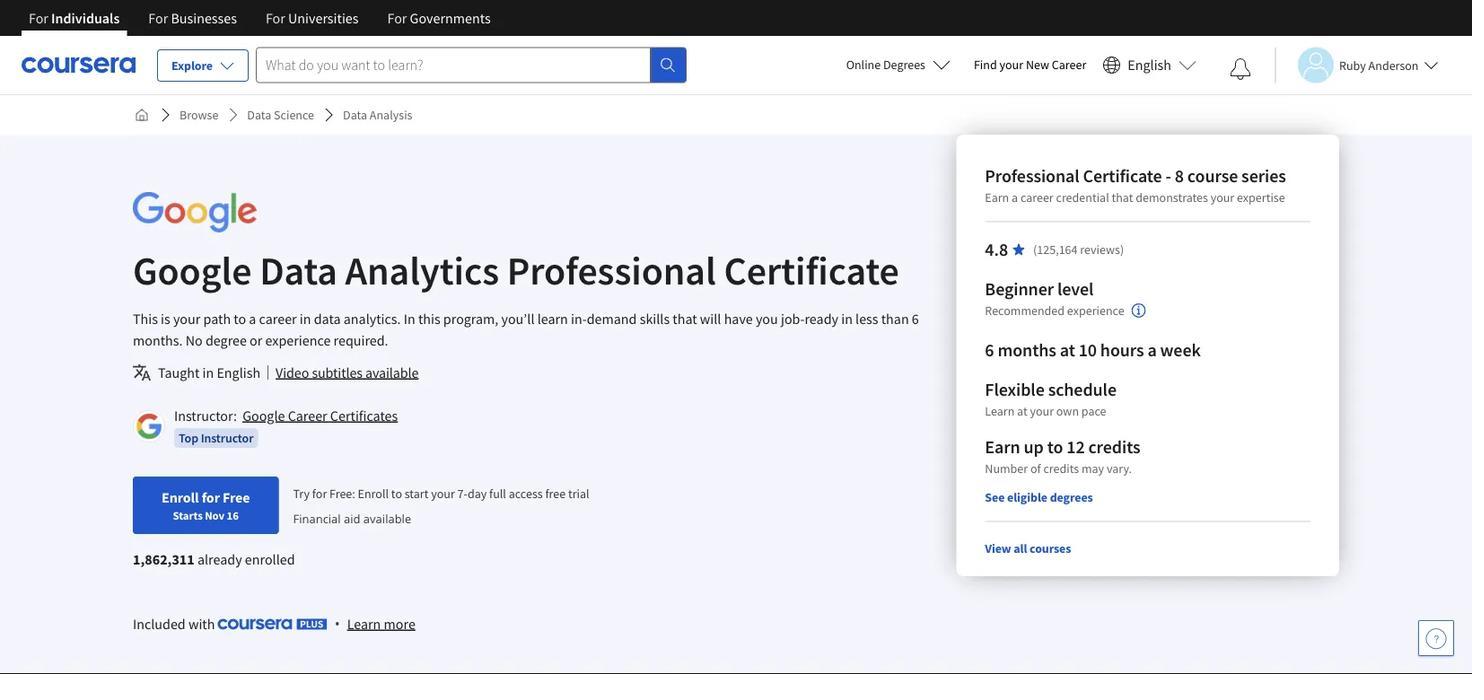 Task type: vqa. For each thing, say whether or not it's contained in the screenshot.
'day' on the bottom
yes



Task type: locate. For each thing, give the bounding box(es) containing it.
own
[[1056, 403, 1079, 419]]

0 vertical spatial experience
[[1067, 303, 1124, 319]]

1 vertical spatial professional
[[507, 245, 716, 295]]

professional up demand
[[507, 245, 716, 295]]

0 horizontal spatial credits
[[1043, 460, 1079, 477]]

1 horizontal spatial professional
[[985, 165, 1079, 187]]

1 horizontal spatial credits
[[1088, 436, 1140, 458]]

0 horizontal spatial certificate
[[724, 245, 899, 295]]

your right "find"
[[1000, 57, 1023, 73]]

enroll
[[358, 485, 389, 502], [162, 488, 199, 506]]

expertise
[[1237, 189, 1285, 206]]

free:
[[329, 485, 355, 502]]

experience up video
[[265, 331, 331, 349]]

2 for from the left
[[148, 9, 168, 27]]

0 horizontal spatial that
[[673, 310, 697, 328]]

1 vertical spatial to
[[1047, 436, 1063, 458]]

more
[[384, 615, 415, 633]]

a inside this is your path to a career in data analytics. in this program, you'll learn in-demand skills that will have you job-ready in less than 6 months. no degree or experience required.
[[249, 310, 256, 328]]

enroll up starts
[[162, 488, 199, 506]]

in left less
[[841, 310, 853, 328]]

a
[[1012, 189, 1018, 206], [249, 310, 256, 328], [1148, 339, 1157, 361]]

for left governments
[[387, 9, 407, 27]]

in right taught
[[202, 364, 214, 381]]

vary.
[[1107, 460, 1132, 477]]

taught in english
[[158, 364, 260, 381]]

at down flexible
[[1017, 403, 1027, 419]]

google image
[[133, 192, 257, 232]]

1 horizontal spatial that
[[1112, 189, 1133, 206]]

less
[[856, 310, 878, 328]]

starts
[[173, 508, 203, 522]]

google career certificates link
[[242, 407, 398, 425]]

1 vertical spatial certificate
[[724, 245, 899, 295]]

0 vertical spatial certificate
[[1083, 165, 1162, 187]]

financial aid available button
[[293, 510, 411, 526]]

0 horizontal spatial career
[[259, 310, 297, 328]]

may
[[1082, 460, 1104, 477]]

already
[[197, 550, 242, 568]]

new
[[1026, 57, 1049, 73]]

0 vertical spatial a
[[1012, 189, 1018, 206]]

see eligible degrees
[[985, 489, 1093, 505]]

2 horizontal spatial to
[[1047, 436, 1063, 458]]

learn
[[985, 403, 1015, 419], [347, 615, 381, 633]]

(125,164 reviews)
[[1033, 241, 1124, 258]]

certificate inside professional certificate - 8 course series earn a career credential that demonstrates your expertise
[[1083, 165, 1162, 187]]

1 vertical spatial at
[[1017, 403, 1027, 419]]

your left own
[[1030, 403, 1054, 419]]

for left universities
[[266, 9, 285, 27]]

data analysis
[[343, 107, 412, 123]]

for for try
[[312, 485, 327, 502]]

1 earn from the top
[[985, 189, 1009, 206]]

career down video
[[288, 407, 327, 425]]

certificate up ready
[[724, 245, 899, 295]]

up
[[1024, 436, 1044, 458]]

data left science
[[247, 107, 271, 123]]

for left individuals
[[29, 9, 48, 27]]

your right is
[[173, 310, 200, 328]]

individuals
[[51, 9, 120, 27]]

with
[[188, 615, 215, 633]]

6
[[912, 310, 919, 328], [985, 339, 994, 361]]

6 right than
[[912, 310, 919, 328]]

experience
[[1067, 303, 1124, 319], [265, 331, 331, 349]]

a up or
[[249, 310, 256, 328]]

english button
[[1095, 36, 1204, 94]]

0 vertical spatial career
[[1021, 189, 1054, 206]]

0 horizontal spatial professional
[[507, 245, 716, 295]]

1 vertical spatial that
[[673, 310, 697, 328]]

for inside try for free: enroll to start your 7-day full access free trial financial aid available
[[312, 485, 327, 502]]

flexible
[[985, 378, 1045, 401]]

google
[[133, 245, 252, 295], [242, 407, 285, 425]]

0 vertical spatial english
[[1128, 56, 1171, 74]]

to
[[234, 310, 246, 328], [1047, 436, 1063, 458], [391, 485, 402, 502]]

None search field
[[256, 47, 687, 83]]

professional
[[985, 165, 1079, 187], [507, 245, 716, 295]]

0 horizontal spatial in
[[202, 364, 214, 381]]

see eligible degrees button
[[985, 488, 1093, 506]]

learn more link
[[347, 613, 415, 635]]

0 horizontal spatial career
[[288, 407, 327, 425]]

0 horizontal spatial learn
[[347, 615, 381, 633]]

data up data on the top left of the page
[[260, 245, 337, 295]]

1 vertical spatial career
[[259, 310, 297, 328]]

career up or
[[259, 310, 297, 328]]

1 vertical spatial a
[[249, 310, 256, 328]]

1 horizontal spatial learn
[[985, 403, 1015, 419]]

a left 'credential'
[[1012, 189, 1018, 206]]

no
[[186, 331, 203, 349]]

1 horizontal spatial to
[[391, 485, 402, 502]]

credits down earn up to 12 credits
[[1043, 460, 1079, 477]]

for right try
[[312, 485, 327, 502]]

enrolled
[[245, 550, 295, 568]]

1 horizontal spatial experience
[[1067, 303, 1124, 319]]

1 horizontal spatial enroll
[[358, 485, 389, 502]]

google up the instructor
[[242, 407, 285, 425]]

10
[[1079, 339, 1097, 361]]

job-
[[781, 310, 805, 328]]

1 horizontal spatial certificate
[[1083, 165, 1162, 187]]

your down course
[[1211, 189, 1234, 206]]

1 vertical spatial experience
[[265, 331, 331, 349]]

2 vertical spatial to
[[391, 485, 402, 502]]

0 horizontal spatial at
[[1017, 403, 1027, 419]]

learn
[[537, 310, 568, 328]]

your inside this is your path to a career in data analytics. in this program, you'll learn in-demand skills that will have you job-ready in less than 6 months. no degree or experience required.
[[173, 310, 200, 328]]

at left 10
[[1060, 339, 1075, 361]]

3 for from the left
[[266, 9, 285, 27]]

1 horizontal spatial for
[[312, 485, 327, 502]]

earn up to 12 credits
[[985, 436, 1140, 458]]

program,
[[443, 310, 498, 328]]

to left 12
[[1047, 436, 1063, 458]]

1 vertical spatial available
[[363, 510, 411, 526]]

a inside professional certificate - 8 course series earn a career credential that demonstrates your expertise
[[1012, 189, 1018, 206]]

enroll right free:
[[358, 485, 389, 502]]

0 horizontal spatial english
[[217, 364, 260, 381]]

0 horizontal spatial for
[[202, 488, 220, 506]]

6 left months
[[985, 339, 994, 361]]

see
[[985, 489, 1005, 505]]

1 horizontal spatial a
[[1012, 189, 1018, 206]]

google up path on the left of the page
[[133, 245, 252, 295]]

career right new
[[1052, 57, 1086, 73]]

to left start
[[391, 485, 402, 502]]

2 horizontal spatial in
[[841, 310, 853, 328]]

1 vertical spatial learn
[[347, 615, 381, 633]]

in
[[300, 310, 311, 328], [841, 310, 853, 328], [202, 364, 214, 381]]

1 for from the left
[[29, 9, 48, 27]]

to for this is your path to a career in data analytics. in this program, you'll learn in-demand skills that will have you job-ready in less than 6 months. no degree or experience required.
[[234, 310, 246, 328]]

career inside professional certificate - 8 course series earn a career credential that demonstrates your expertise
[[1021, 189, 1054, 206]]

for left the businesses
[[148, 9, 168, 27]]

degrees
[[883, 57, 925, 73]]

for governments
[[387, 9, 491, 27]]

0 vertical spatial earn
[[985, 189, 1009, 206]]

instructor: google career certificates top instructor
[[174, 407, 398, 446]]

professional inside professional certificate - 8 course series earn a career credential that demonstrates your expertise
[[985, 165, 1079, 187]]

1 vertical spatial career
[[288, 407, 327, 425]]

english
[[1128, 56, 1171, 74], [217, 364, 260, 381]]

0 vertical spatial professional
[[985, 165, 1079, 187]]

1 horizontal spatial career
[[1021, 189, 1054, 206]]

1 horizontal spatial 6
[[985, 339, 994, 361]]

is
[[161, 310, 170, 328]]

2 vertical spatial a
[[1148, 339, 1157, 361]]

enroll inside the enroll for free starts nov 16
[[162, 488, 199, 506]]

4 for from the left
[[387, 9, 407, 27]]

1 vertical spatial google
[[242, 407, 285, 425]]

0 vertical spatial learn
[[985, 403, 1015, 419]]

businesses
[[171, 9, 237, 27]]

trial
[[568, 485, 589, 502]]

available right aid
[[363, 510, 411, 526]]

that left will
[[673, 310, 697, 328]]

data left analysis
[[343, 107, 367, 123]]

your inside the flexible schedule learn at your own pace
[[1030, 403, 1054, 419]]

that
[[1112, 189, 1133, 206], [673, 310, 697, 328]]

reviews)
[[1080, 241, 1124, 258]]

anderson
[[1369, 57, 1419, 73]]

credits up vary.
[[1088, 436, 1140, 458]]

career
[[1021, 189, 1054, 206], [259, 310, 297, 328]]

google career certificates image
[[136, 413, 162, 440]]

a left week
[[1148, 339, 1157, 361]]

0 horizontal spatial a
[[249, 310, 256, 328]]

1 horizontal spatial career
[[1052, 57, 1086, 73]]

show notifications image
[[1230, 58, 1251, 80]]

0 horizontal spatial to
[[234, 310, 246, 328]]

your inside find your new career link
[[1000, 57, 1023, 73]]

professional up 'credential'
[[985, 165, 1079, 187]]

your left 7-
[[431, 485, 455, 502]]

0 vertical spatial at
[[1060, 339, 1075, 361]]

2 earn from the top
[[985, 436, 1020, 458]]

2 horizontal spatial a
[[1148, 339, 1157, 361]]

data
[[314, 310, 341, 328]]

16
[[227, 508, 239, 522]]

analysis
[[370, 107, 412, 123]]

certificate up 'credential'
[[1083, 165, 1162, 187]]

0 vertical spatial available
[[365, 364, 419, 381]]

0 vertical spatial to
[[234, 310, 246, 328]]

that inside this is your path to a career in data analytics. in this program, you'll learn in-demand skills that will have you job-ready in less than 6 months. no degree or experience required.
[[673, 310, 697, 328]]

information about difficulty level pre-requisites. image
[[1132, 303, 1146, 318]]

data for data analysis
[[343, 107, 367, 123]]

0 horizontal spatial experience
[[265, 331, 331, 349]]

for inside the enroll for free starts nov 16
[[202, 488, 220, 506]]

0 horizontal spatial 6
[[912, 310, 919, 328]]

available inside try for free: enroll to start your 7-day full access free trial financial aid available
[[363, 510, 411, 526]]

available inside button
[[365, 364, 419, 381]]

to inside this is your path to a career in data analytics. in this program, you'll learn in-demand skills that will have you job-ready in less than 6 months. no degree or experience required.
[[234, 310, 246, 328]]

1 vertical spatial earn
[[985, 436, 1020, 458]]

that right 'credential'
[[1112, 189, 1133, 206]]

0 vertical spatial 6
[[912, 310, 919, 328]]

available
[[365, 364, 419, 381], [363, 510, 411, 526]]

6 inside this is your path to a career in data analytics. in this program, you'll learn in-demand skills that will have you job-ready in less than 6 months. no degree or experience required.
[[912, 310, 919, 328]]

experience inside this is your path to a career in data analytics. in this program, you'll learn in-demand skills that will have you job-ready in less than 6 months. no degree or experience required.
[[265, 331, 331, 349]]

earn up '4.8'
[[985, 189, 1009, 206]]

professional certificate - 8 course series earn a career credential that demonstrates your expertise
[[985, 165, 1286, 206]]

learn right •
[[347, 615, 381, 633]]

learn inside the flexible schedule learn at your own pace
[[985, 403, 1015, 419]]

to right path on the left of the page
[[234, 310, 246, 328]]

governments
[[410, 9, 491, 27]]

a for 6 months at 10 hours a week
[[1148, 339, 1157, 361]]

career left 'credential'
[[1021, 189, 1054, 206]]

for individuals
[[29, 9, 120, 27]]

your inside try for free: enroll to start your 7-day full access free trial financial aid available
[[431, 485, 455, 502]]

at
[[1060, 339, 1075, 361], [1017, 403, 1027, 419]]

learn inside • learn more
[[347, 615, 381, 633]]

included with
[[133, 615, 218, 633]]

data analysis link
[[336, 99, 420, 131]]

0 horizontal spatial enroll
[[162, 488, 199, 506]]

your inside professional certificate - 8 course series earn a career credential that demonstrates your expertise
[[1211, 189, 1234, 206]]

this
[[418, 310, 440, 328]]

in left data on the top left of the page
[[300, 310, 311, 328]]

0 vertical spatial that
[[1112, 189, 1133, 206]]

instructor
[[201, 430, 253, 446]]

1 horizontal spatial english
[[1128, 56, 1171, 74]]

career inside instructor: google career certificates top instructor
[[288, 407, 327, 425]]

learn down flexible
[[985, 403, 1015, 419]]

recommended
[[985, 303, 1065, 319]]

0 vertical spatial google
[[133, 245, 252, 295]]

earn up number
[[985, 436, 1020, 458]]

ruby
[[1339, 57, 1366, 73]]

available down required.
[[365, 364, 419, 381]]

to inside try for free: enroll to start your 7-day full access free trial financial aid available
[[391, 485, 402, 502]]

path
[[203, 310, 231, 328]]

experience down level
[[1067, 303, 1124, 319]]

access
[[509, 485, 543, 502]]

for up the nov
[[202, 488, 220, 506]]

your
[[1000, 57, 1023, 73], [1211, 189, 1234, 206], [173, 310, 200, 328], [1030, 403, 1054, 419], [431, 485, 455, 502]]

0 vertical spatial career
[[1052, 57, 1086, 73]]

1 horizontal spatial at
[[1060, 339, 1075, 361]]



Task type: describe. For each thing, give the bounding box(es) containing it.
coursera plus image
[[218, 619, 327, 630]]

certificates
[[330, 407, 398, 425]]

course
[[1187, 165, 1238, 187]]

-
[[1166, 165, 1171, 187]]

google data analytics professional certificate
[[133, 245, 899, 295]]

at inside the flexible schedule learn at your own pace
[[1017, 403, 1027, 419]]

than
[[881, 310, 909, 328]]

8
[[1175, 165, 1184, 187]]

a for this is your path to a career in data analytics. in this program, you'll learn in-demand skills that will have you job-ready in less than 6 months. no degree or experience required.
[[249, 310, 256, 328]]

week
[[1160, 339, 1201, 361]]

day
[[468, 485, 487, 502]]

all
[[1014, 540, 1027, 557]]

7-
[[457, 485, 468, 502]]

nov
[[205, 508, 224, 522]]

series
[[1242, 165, 1286, 187]]

required.
[[334, 331, 388, 349]]

find your new career
[[974, 57, 1086, 73]]

eligible
[[1007, 489, 1047, 505]]

for for businesses
[[148, 9, 168, 27]]

to for try for free: enroll to start your 7-day full access free trial financial aid available
[[391, 485, 402, 502]]

online degrees button
[[832, 45, 965, 84]]

for for governments
[[387, 9, 407, 27]]

beginner
[[985, 278, 1054, 300]]

you
[[756, 310, 778, 328]]

english inside button
[[1128, 56, 1171, 74]]

subtitles
[[312, 364, 363, 381]]

ruby anderson
[[1339, 57, 1419, 73]]

1,862,311
[[133, 550, 195, 568]]

banner navigation
[[14, 0, 505, 36]]

taught
[[158, 364, 200, 381]]

find
[[974, 57, 997, 73]]

• learn more
[[335, 614, 415, 633]]

universities
[[288, 9, 359, 27]]

coursera image
[[22, 50, 136, 79]]

video subtitles available
[[276, 364, 419, 381]]

for for enroll
[[202, 488, 220, 506]]

instructor:
[[174, 407, 237, 425]]

home image
[[135, 108, 149, 122]]

beginner level
[[985, 278, 1094, 300]]

1 vertical spatial english
[[217, 364, 260, 381]]

enroll inside try for free: enroll to start your 7-day full access free trial financial aid available
[[358, 485, 389, 502]]

analytics.
[[344, 310, 401, 328]]

for for universities
[[266, 9, 285, 27]]

enroll for free starts nov 16
[[162, 488, 250, 522]]

career inside this is your path to a career in data analytics. in this program, you'll learn in-demand skills that will have you job-ready in less than 6 months. no degree or experience required.
[[259, 310, 297, 328]]

for businesses
[[148, 9, 237, 27]]

level
[[1057, 278, 1094, 300]]

number
[[985, 460, 1028, 477]]

online degrees
[[846, 57, 925, 73]]

video
[[276, 364, 309, 381]]

1,862,311 already enrolled
[[133, 550, 295, 568]]

1 vertical spatial credits
[[1043, 460, 1079, 477]]

degree
[[205, 331, 247, 349]]

top
[[179, 430, 198, 446]]

will
[[700, 310, 721, 328]]

have
[[724, 310, 753, 328]]

view
[[985, 540, 1011, 557]]

schedule
[[1048, 378, 1117, 401]]

0 vertical spatial credits
[[1088, 436, 1140, 458]]

12
[[1067, 436, 1085, 458]]

free
[[545, 485, 566, 502]]

help center image
[[1425, 627, 1447, 649]]

google inside instructor: google career certificates top instructor
[[242, 407, 285, 425]]

view all courses link
[[985, 540, 1071, 557]]

analytics
[[345, 245, 499, 295]]

earn inside professional certificate - 8 course series earn a career credential that demonstrates your expertise
[[985, 189, 1009, 206]]

that inside professional certificate - 8 course series earn a career credential that demonstrates your expertise
[[1112, 189, 1133, 206]]

What do you want to learn? text field
[[256, 47, 651, 83]]

aid
[[344, 510, 360, 526]]

science
[[274, 107, 314, 123]]

number of credits may vary.
[[985, 460, 1132, 477]]

video subtitles available button
[[276, 362, 419, 383]]

4.8
[[985, 238, 1008, 261]]

try for free: enroll to start your 7-day full access free trial financial aid available
[[293, 485, 589, 526]]

of
[[1030, 460, 1041, 477]]

try
[[293, 485, 310, 502]]

recommended experience
[[985, 303, 1124, 319]]

for for individuals
[[29, 9, 48, 27]]

(125,164
[[1033, 241, 1078, 258]]

explore button
[[157, 49, 249, 82]]

1 horizontal spatial in
[[300, 310, 311, 328]]

or
[[250, 331, 262, 349]]

in-
[[571, 310, 587, 328]]

full
[[489, 485, 506, 502]]

find your new career link
[[965, 54, 1095, 76]]

months
[[998, 339, 1056, 361]]

courses
[[1030, 540, 1071, 557]]

explore
[[171, 57, 213, 74]]

included
[[133, 615, 186, 633]]

view all courses
[[985, 540, 1071, 557]]

demonstrates
[[1136, 189, 1208, 206]]

free
[[223, 488, 250, 506]]

data for data science
[[247, 107, 271, 123]]

online
[[846, 57, 881, 73]]

1 vertical spatial 6
[[985, 339, 994, 361]]

months.
[[133, 331, 183, 349]]

demand
[[587, 310, 637, 328]]



